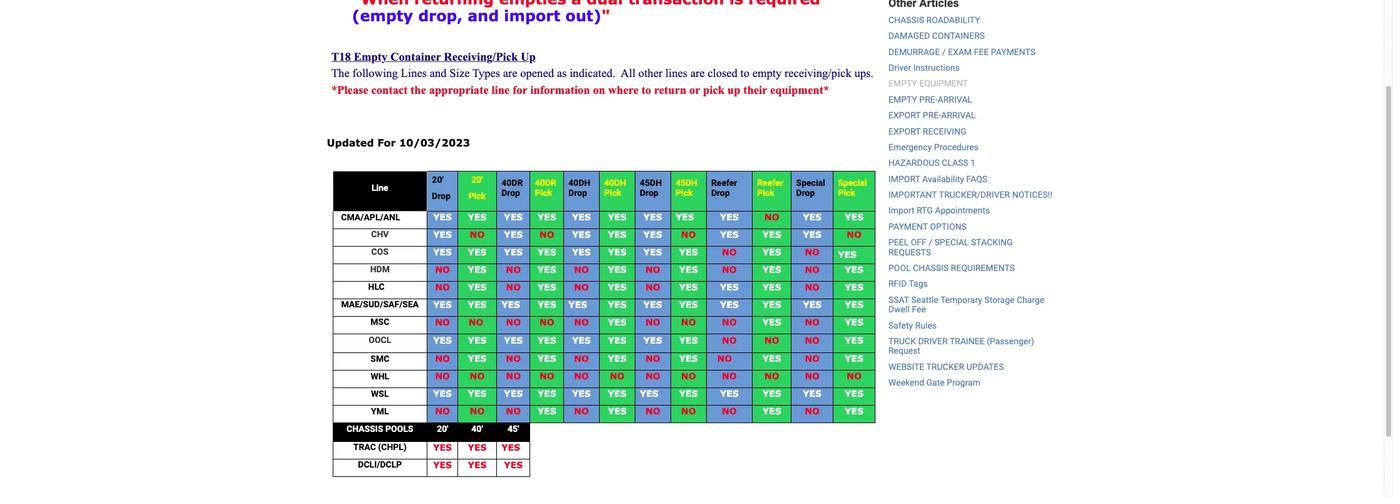 Task type: describe. For each thing, give the bounding box(es) containing it.
procedures
[[934, 142, 979, 152]]

import
[[504, 6, 560, 24]]

rfid
[[889, 279, 907, 289]]

storage
[[985, 295, 1015, 305]]

updates
[[967, 362, 1004, 372]]

equipment
[[920, 79, 968, 89]]

peel
[[889, 238, 909, 248]]

reefer for drop
[[711, 178, 737, 188]]

rules
[[915, 321, 937, 331]]

10/03/2023
[[399, 136, 470, 148]]

chassis roadability damaged containers demurrage / exam fee payments driver instructions empty equipment empty pre-arrival export pre-arrival export receiving emergency procedures hazardous class 1 import availability faqs important trucker/driver notices!! import rtg appointments payment options peel off / special stacking requests pool chassis requirements rfid tags ssat seattle temporary storage charge dwell fee safety rules truck driver trainee (passenger) request website trucker updates weekend gate program
[[889, 15, 1053, 388]]

pool
[[889, 263, 911, 273]]

line
[[372, 183, 388, 193]]

up
[[521, 50, 536, 63]]

import rtg appointments link
[[889, 206, 990, 216]]

ssat
[[889, 295, 909, 305]]

drop for reefer drop
[[711, 188, 730, 198]]

requirements
[[951, 263, 1015, 273]]

updated for 10/03/2023
[[327, 136, 470, 148]]

gate
[[927, 378, 945, 388]]

pool chassis requirements link
[[889, 263, 1015, 273]]

special for pick
[[838, 178, 867, 188]]

drop for 40dr drop
[[502, 188, 520, 198]]

on
[[593, 83, 605, 96]]

40dr for drop
[[502, 178, 523, 188]]

drop for special drop
[[796, 188, 815, 198]]

the
[[411, 83, 426, 96]]

appointments
[[935, 206, 990, 216]]

emergency
[[889, 142, 932, 152]]

seattle
[[911, 295, 939, 305]]

1 are from the left
[[503, 67, 517, 80]]

for
[[513, 83, 528, 96]]

other
[[639, 67, 663, 80]]

lines
[[401, 67, 427, 80]]

chassis pools
[[347, 425, 413, 435]]

trucker/driver
[[939, 190, 1010, 200]]

as
[[557, 67, 567, 80]]

40dr for pick
[[535, 178, 556, 188]]

45dh for pick
[[676, 178, 698, 188]]

40dh pick
[[604, 178, 626, 198]]

20' drop
[[432, 175, 451, 201]]

driver
[[889, 63, 911, 73]]

hdm
[[370, 265, 390, 275]]

45dh for drop
[[640, 178, 662, 188]]

t18
[[331, 50, 351, 63]]

whl
[[371, 371, 389, 381]]

drop for 45dh drop
[[640, 188, 659, 198]]

types
[[473, 67, 500, 80]]

(chpl)
[[378, 443, 407, 453]]

empty pre-arrival link
[[889, 94, 973, 105]]

tags
[[909, 279, 928, 289]]

t18 empty container receiving/pick up
[[331, 50, 536, 63]]

reefer for pick
[[757, 178, 783, 188]]

20' for 20' pick
[[472, 175, 483, 185]]

temporary
[[941, 295, 982, 305]]

40dh for pick
[[604, 178, 626, 188]]

1 horizontal spatial and
[[468, 6, 499, 24]]

40dh for drop
[[569, 178, 591, 188]]

1
[[971, 158, 976, 168]]

hlc
[[338, 282, 385, 292]]

pools
[[386, 425, 413, 435]]

out)
[[566, 6, 602, 24]]

fee
[[974, 47, 989, 57]]

cos
[[371, 247, 389, 257]]

export pre-arrival link
[[889, 110, 976, 120]]

pick for special pick
[[838, 188, 855, 198]]

notices!!
[[1012, 190, 1053, 200]]

safety
[[889, 321, 913, 331]]

off
[[911, 238, 927, 248]]

45dh drop
[[640, 178, 662, 198]]

receiving
[[923, 126, 967, 136]]

line
[[492, 83, 510, 96]]

*please
[[331, 83, 368, 96]]

empty
[[354, 50, 388, 63]]

1 horizontal spatial /
[[942, 47, 946, 57]]

peel off / special stacking requests link
[[889, 238, 1013, 257]]

40dh drop
[[569, 178, 591, 198]]

import availability faqs link
[[889, 174, 988, 184]]

opened
[[520, 67, 554, 80]]

ssat seattle temporary storage charge dwell fee link
[[889, 295, 1045, 315]]

45'
[[508, 425, 519, 435]]

truck driver trainee (passenger) request link
[[889, 337, 1034, 356]]

trac (chpl)
[[353, 443, 407, 453]]

reefer drop
[[711, 178, 742, 198]]

payments
[[991, 47, 1036, 57]]



Task type: vqa. For each thing, say whether or not it's contained in the screenshot.


Task type: locate. For each thing, give the bounding box(es) containing it.
payment
[[889, 222, 928, 232]]

drop right 40dh pick at the left top of page
[[640, 188, 659, 198]]

40dh
[[569, 178, 591, 188], [604, 178, 626, 188]]

1 horizontal spatial special
[[838, 178, 867, 188]]

0 vertical spatial chassis
[[889, 15, 924, 25]]

size
[[450, 67, 470, 80]]

wsl
[[371, 389, 389, 399]]

and down t18 empty container receiving/pick up
[[430, 67, 447, 80]]

contact
[[371, 83, 408, 96]]

0 vertical spatial arrival
[[938, 94, 973, 105]]

1 40dr from the left
[[502, 178, 523, 188]]

lines
[[666, 67, 688, 80]]

1 45dh from the left
[[640, 178, 662, 188]]

1 horizontal spatial to
[[741, 67, 750, 80]]

1 horizontal spatial reefer
[[757, 178, 783, 188]]

1 export from the top
[[889, 110, 921, 120]]

2 export from the top
[[889, 126, 921, 136]]

smc
[[371, 354, 389, 364]]

pick right 40dr drop at the top left of page
[[535, 188, 552, 198]]

are up line at left top
[[503, 67, 517, 80]]

are up or
[[691, 67, 705, 80]]

drop inside 40dr drop
[[502, 188, 520, 198]]

pre- down empty pre-arrival 'link' on the top of page
[[923, 110, 941, 120]]

mae/sud/saf/sea
[[341, 300, 419, 310]]

following
[[352, 67, 398, 80]]

reefer left special drop at right top
[[757, 178, 783, 188]]

appropriate
[[429, 83, 489, 96]]

1 horizontal spatial 45dh
[[676, 178, 698, 188]]

important trucker/driver notices!! link
[[889, 190, 1053, 200]]

2 special from the left
[[838, 178, 867, 188]]

45dh right "45dh drop"
[[676, 178, 698, 188]]

2 40dr from the left
[[535, 178, 556, 188]]

pick right reefer drop
[[757, 188, 775, 198]]

40'
[[472, 425, 483, 435]]

0 vertical spatial and
[[468, 6, 499, 24]]

pick for 40dr pick
[[535, 188, 552, 198]]

2 40dh from the left
[[604, 178, 626, 188]]

trainee
[[950, 337, 985, 347]]

pick inside 40dh pick
[[604, 188, 622, 198]]

0 horizontal spatial and
[[430, 67, 447, 80]]

website trucker updates link
[[889, 362, 1004, 372]]

20' for 20' drop
[[432, 175, 444, 185]]

drop for 40dh drop
[[569, 188, 587, 198]]

pick for 45dh pick
[[676, 188, 693, 198]]

arrival
[[938, 94, 973, 105], [941, 110, 976, 120]]

1 reefer from the left
[[711, 178, 737, 188]]

request
[[889, 346, 921, 356]]

special right special drop at right top
[[838, 178, 867, 188]]

ups.
[[855, 67, 874, 80]]

options
[[930, 222, 967, 232]]

no
[[765, 212, 779, 222], [470, 229, 485, 240], [540, 229, 554, 240], [681, 229, 696, 240], [847, 229, 862, 240], [722, 247, 737, 257], [805, 247, 820, 257], [435, 264, 450, 275], [506, 264, 521, 275], [574, 264, 589, 275], [646, 264, 660, 275], [722, 264, 737, 275], [805, 264, 820, 275], [435, 282, 450, 292], [506, 282, 521, 292], [574, 282, 589, 292], [646, 282, 660, 292], [805, 282, 820, 292], [435, 317, 450, 328], [463, 317, 484, 328], [506, 317, 521, 328], [540, 317, 554, 328], [574, 317, 589, 328], [646, 317, 660, 328], [681, 317, 696, 328], [722, 317, 737, 328], [805, 317, 820, 328], [722, 335, 737, 346], [765, 335, 779, 346], [805, 335, 820, 346], [435, 354, 450, 364], [506, 354, 521, 364], [574, 354, 589, 364], [646, 354, 660, 364], [717, 354, 732, 364], [805, 354, 820, 364], [435, 371, 450, 382], [470, 371, 485, 382], [506, 371, 521, 382], [540, 371, 554, 382], [574, 371, 589, 382], [610, 371, 625, 382], [646, 371, 660, 382], [681, 371, 696, 382], [722, 371, 737, 382], [765, 371, 779, 382], [805, 371, 820, 382], [847, 371, 862, 382], [435, 406, 450, 417], [470, 406, 485, 417], [506, 406, 521, 417], [574, 406, 589, 417], [646, 406, 660, 417], [681, 406, 696, 417], [722, 406, 737, 417], [805, 406, 820, 417]]

exam
[[948, 47, 972, 57]]

reefer inside reefer drop
[[711, 178, 737, 188]]

1 vertical spatial pre-
[[923, 110, 941, 120]]

yes
[[400, 212, 419, 222], [433, 212, 452, 222], [468, 212, 487, 222], [504, 212, 523, 222], [538, 212, 556, 222], [572, 212, 591, 222], [608, 212, 627, 222], [644, 212, 662, 222], [676, 212, 694, 222], [720, 212, 739, 222], [803, 212, 822, 222], [845, 212, 864, 222], [433, 229, 452, 240], [504, 229, 523, 240], [572, 229, 591, 240], [608, 229, 627, 240], [644, 229, 662, 240], [720, 229, 739, 240], [763, 229, 781, 240], [803, 229, 822, 240], [433, 247, 452, 257], [468, 247, 487, 257], [504, 247, 523, 257], [538, 247, 556, 257], [572, 247, 591, 257], [608, 247, 627, 257], [644, 247, 662, 257], [679, 247, 698, 257], [763, 247, 781, 257], [838, 250, 857, 260], [468, 264, 487, 275], [538, 264, 556, 275], [608, 264, 627, 275], [679, 264, 698, 275], [763, 264, 781, 275], [845, 264, 864, 275], [468, 282, 487, 292], [538, 282, 556, 292], [608, 282, 627, 292], [679, 282, 698, 292], [720, 282, 739, 292], [763, 282, 781, 292], [845, 282, 864, 292], [433, 299, 452, 310], [468, 299, 487, 310], [502, 299, 520, 310], [538, 299, 556, 310], [569, 299, 587, 310], [608, 299, 627, 310], [644, 299, 662, 310], [679, 299, 698, 310], [720, 299, 739, 310], [763, 299, 781, 310], [803, 299, 822, 310], [845, 299, 864, 310], [608, 317, 627, 328], [763, 317, 781, 328], [845, 317, 864, 328], [433, 335, 452, 346], [468, 335, 487, 346], [504, 335, 523, 346], [538, 335, 556, 346], [572, 335, 591, 346], [608, 335, 627, 346], [644, 335, 662, 346], [679, 335, 698, 346], [845, 335, 864, 346], [468, 354, 487, 364], [538, 354, 556, 364], [608, 354, 627, 364], [679, 354, 698, 364], [763, 354, 781, 364], [845, 354, 864, 364], [433, 389, 452, 399], [468, 389, 487, 399], [504, 389, 523, 399], [538, 389, 556, 399], [572, 389, 591, 399], [608, 389, 627, 399], [640, 389, 659, 399], [679, 389, 698, 399], [720, 389, 739, 399], [763, 389, 781, 399], [803, 389, 822, 399], [845, 389, 864, 399], [538, 406, 556, 417], [608, 406, 627, 417], [763, 406, 781, 417], [845, 406, 864, 417], [433, 442, 452, 453], [468, 442, 487, 453], [502, 442, 520, 453], [433, 460, 452, 470], [468, 460, 487, 470], [504, 460, 523, 470]]

reefer right "45dh pick"
[[711, 178, 737, 188]]

container
[[391, 50, 441, 63]]

requests
[[889, 247, 931, 257]]

1 vertical spatial arrival
[[941, 110, 976, 120]]

20' pick
[[469, 175, 486, 201]]

20' left 40dr drop at the top left of page
[[472, 175, 483, 185]]

40dh right 40dr pick
[[569, 178, 591, 188]]

chassis for chassis pools
[[347, 425, 383, 435]]

0 vertical spatial /
[[942, 47, 946, 57]]

0 horizontal spatial 40dh
[[569, 178, 591, 188]]

45dh pick
[[676, 178, 698, 198]]

pick
[[535, 188, 552, 198], [604, 188, 622, 198], [676, 188, 693, 198], [757, 188, 775, 198], [838, 188, 855, 198], [469, 191, 486, 201]]

payment options link
[[889, 222, 967, 232]]

truck
[[889, 337, 916, 347]]

/ right off
[[929, 238, 933, 248]]

chassis for chassis roadability damaged containers demurrage / exam fee payments driver instructions empty equipment empty pre-arrival export pre-arrival export receiving emergency procedures hazardous class 1 import availability faqs important trucker/driver notices!! import rtg appointments payment options peel off / special stacking requests pool chassis requirements rfid tags ssat seattle temporary storage charge dwell fee safety rules truck driver trainee (passenger) request website trucker updates weekend gate program
[[889, 15, 924, 25]]

pick right "45dh drop"
[[676, 188, 693, 198]]

0 horizontal spatial 45dh
[[640, 178, 662, 188]]

drop,
[[418, 6, 463, 24]]

special for drop
[[796, 178, 825, 188]]

pick for 20' pick
[[469, 191, 486, 201]]

1 horizontal spatial 40dh
[[604, 178, 626, 188]]

1 vertical spatial /
[[929, 238, 933, 248]]

damaged
[[889, 31, 930, 41]]

pre- up export pre-arrival link
[[920, 94, 938, 105]]

to
[[741, 67, 750, 80], [642, 83, 651, 96]]

pick inside 40dr pick
[[535, 188, 552, 198]]

1 empty from the top
[[889, 79, 917, 89]]

empty
[[753, 67, 782, 80]]

1 horizontal spatial 40dr
[[535, 178, 556, 188]]

export
[[889, 110, 921, 120], [889, 126, 921, 136]]

1 vertical spatial and
[[430, 67, 447, 80]]

1 horizontal spatial are
[[691, 67, 705, 80]]

0 vertical spatial export
[[889, 110, 921, 120]]

pick right 40dh drop
[[604, 188, 622, 198]]

pick inside special pick
[[838, 188, 855, 198]]

20' for 20'
[[437, 425, 448, 435]]

0 horizontal spatial 40dr
[[502, 178, 523, 188]]

import
[[889, 174, 920, 184]]

chv
[[371, 229, 389, 240]]

45dh
[[640, 178, 662, 188], [676, 178, 698, 188]]

all
[[621, 67, 636, 80]]

chassis up damaged
[[889, 15, 924, 25]]

their
[[744, 83, 767, 96]]

20' inside 20' drop
[[432, 175, 444, 185]]

chassis roadability link
[[889, 15, 980, 25]]

2 empty from the top
[[889, 94, 917, 105]]

information
[[530, 83, 590, 96]]

for
[[377, 136, 396, 148]]

weekend gate program link
[[889, 378, 981, 388]]

0 vertical spatial pre-
[[920, 94, 938, 105]]

msc
[[371, 317, 389, 327]]

pick
[[703, 83, 725, 96]]

chassis up trac in the bottom of the page
[[347, 425, 383, 435]]

pick inside the reefer pick
[[757, 188, 775, 198]]

export up export receiving link
[[889, 110, 921, 120]]

1 vertical spatial empty
[[889, 94, 917, 105]]

0 horizontal spatial /
[[929, 238, 933, 248]]

or
[[689, 83, 700, 96]]

where
[[608, 83, 639, 96]]

import
[[889, 206, 915, 216]]

pre-
[[920, 94, 938, 105], [923, 110, 941, 120]]

20' down the 10/03/2023
[[432, 175, 444, 185]]

1 40dh from the left
[[569, 178, 591, 188]]

2 reefer from the left
[[757, 178, 783, 188]]

1 special from the left
[[796, 178, 825, 188]]

reefer pick
[[757, 178, 783, 198]]

pick inside "45dh pick"
[[676, 188, 693, 198]]

cma/apl/anl
[[341, 212, 400, 222]]

updated
[[327, 136, 374, 148]]

20' left 40'
[[437, 425, 448, 435]]

drop inside "45dh drop"
[[640, 188, 659, 198]]

arrival down equipment
[[938, 94, 973, 105]]

0 horizontal spatial are
[[503, 67, 517, 80]]

driver instructions link
[[889, 63, 960, 73]]

20' inside 20' pick
[[472, 175, 483, 185]]

stacking
[[971, 238, 1013, 248]]

class
[[942, 158, 969, 168]]

drop inside reefer drop
[[711, 188, 730, 198]]

driver
[[918, 337, 948, 347]]

1 vertical spatial to
[[642, 83, 651, 96]]

rtg
[[917, 206, 933, 216]]

drop left 20' pick
[[432, 191, 451, 201]]

website
[[889, 362, 925, 372]]

0 horizontal spatial to
[[642, 83, 651, 96]]

2 vertical spatial chassis
[[347, 425, 383, 435]]

0 horizontal spatial special
[[796, 178, 825, 188]]

instructions
[[914, 63, 960, 73]]

0 vertical spatial empty
[[889, 79, 917, 89]]

and up receiving/pick
[[468, 6, 499, 24]]

drop right "45dh pick"
[[711, 188, 730, 198]]

damaged containers link
[[889, 31, 985, 41]]

arrival up receiving
[[941, 110, 976, 120]]

pick for 40dh pick
[[604, 188, 622, 198]]

export receiving link
[[889, 126, 967, 136]]

special
[[935, 238, 969, 248]]

40dr
[[502, 178, 523, 188], [535, 178, 556, 188]]

the
[[331, 67, 350, 80]]

2 are from the left
[[691, 67, 705, 80]]

40dh right 40dh drop
[[604, 178, 626, 188]]

40dr left 40dr pick
[[502, 178, 523, 188]]

0 vertical spatial to
[[741, 67, 750, 80]]

drop inside special drop
[[796, 188, 815, 198]]

equipment*
[[770, 83, 829, 96]]

and inside the following lines and size types are opened as indicated.  all other lines are closed to empty receiving/pick ups. *please contact the appropriate line for information on where to return or pick up their equipment*
[[430, 67, 447, 80]]

export up emergency
[[889, 126, 921, 136]]

1 vertical spatial chassis
[[913, 263, 949, 273]]

to up their on the top right of the page
[[741, 67, 750, 80]]

/ left exam
[[942, 47, 946, 57]]

trucker
[[927, 362, 965, 372]]

receiving/pick
[[444, 50, 518, 63]]

program
[[947, 378, 981, 388]]

drop for 20' drop
[[432, 191, 451, 201]]

/
[[942, 47, 946, 57], [929, 238, 933, 248]]

45dh left "45dh pick"
[[640, 178, 662, 188]]

0 horizontal spatial reefer
[[711, 178, 737, 188]]

40dr right 40dr drop at the top left of page
[[535, 178, 556, 188]]

drop right the reefer pick
[[796, 188, 815, 198]]

1 vertical spatial export
[[889, 126, 921, 136]]

charge
[[1017, 295, 1045, 305]]

special pick
[[838, 178, 867, 198]]

pick for reefer pick
[[757, 188, 775, 198]]

rfid tags link
[[889, 279, 928, 289]]

pick right special drop at right top
[[838, 188, 855, 198]]

special right the reefer pick
[[796, 178, 825, 188]]

drop right 20' pick
[[502, 188, 520, 198]]

fee
[[912, 305, 926, 315]]

2 45dh from the left
[[676, 178, 698, 188]]

trac
[[353, 443, 376, 453]]

faqs
[[967, 174, 988, 184]]

drop right 40dr pick
[[569, 188, 587, 198]]

demurrage
[[889, 47, 940, 57]]

to down other
[[642, 83, 651, 96]]

chassis up tags
[[913, 263, 949, 273]]

pick left 40dr drop at the top left of page
[[469, 191, 486, 201]]

special
[[796, 178, 825, 188], [838, 178, 867, 188]]

drop inside 40dh drop
[[569, 188, 587, 198]]



